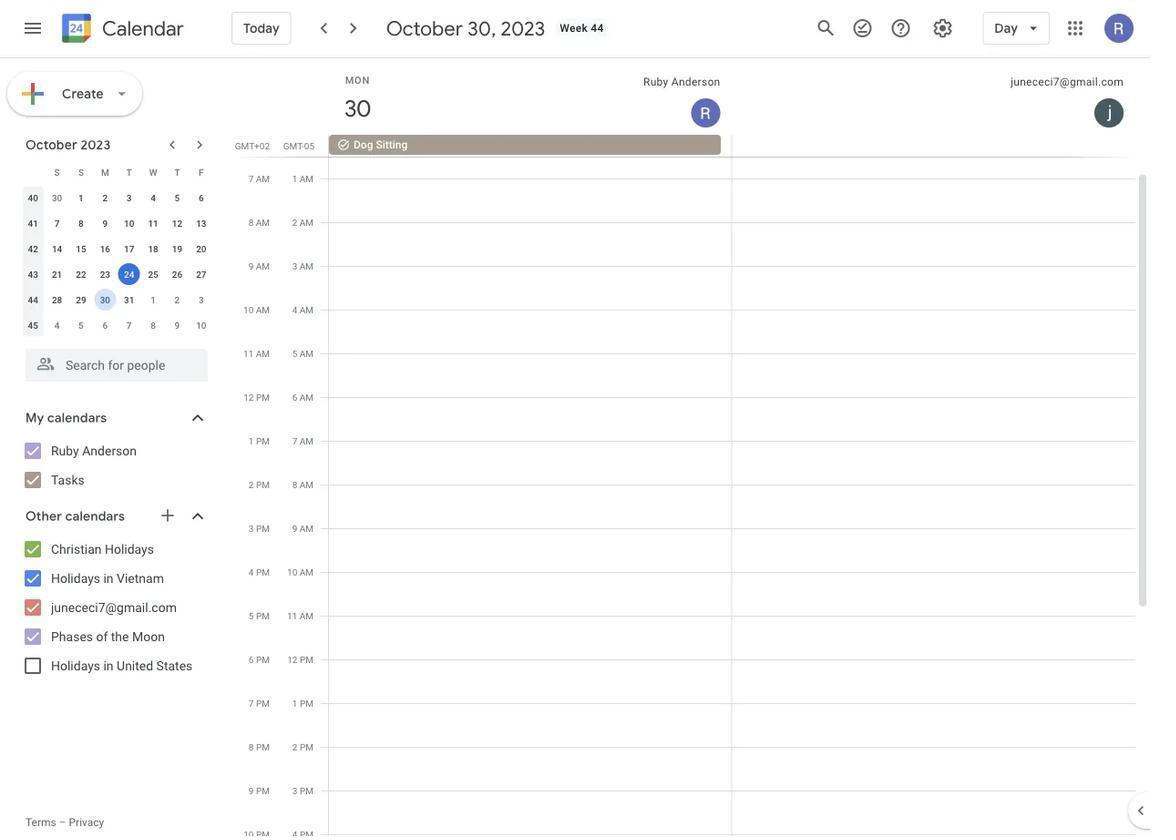 Task type: locate. For each thing, give the bounding box(es) containing it.
1 vertical spatial 30
[[52, 192, 62, 203]]

1 horizontal spatial 30
[[100, 294, 110, 305]]

october left 30,
[[386, 15, 463, 41]]

0 vertical spatial 8 am
[[249, 217, 270, 228]]

holidays up vietnam
[[105, 542, 154, 557]]

0 vertical spatial 12
[[172, 218, 182, 229]]

junececi7@gmail.com
[[1011, 76, 1124, 88], [51, 600, 177, 615]]

christian holidays
[[51, 542, 154, 557]]

5 right november 4 element
[[78, 320, 84, 331]]

7 down 6 pm
[[249, 698, 254, 709]]

6 down 5 pm
[[249, 654, 254, 665]]

30 for 30 element
[[100, 294, 110, 305]]

6 down 5 am
[[292, 392, 297, 403]]

30 right 40
[[52, 192, 62, 203]]

phases of the moon
[[51, 629, 165, 644]]

october 2023 grid
[[17, 160, 213, 338]]

5 down 4 pm
[[249, 611, 254, 622]]

12 left 6 am
[[244, 392, 254, 403]]

10 right the november 3 element
[[243, 304, 254, 315]]

row containing s
[[21, 160, 213, 185]]

0 vertical spatial junececi7@gmail.com
[[1011, 76, 1124, 88]]

1 vertical spatial ruby anderson
[[51, 443, 137, 458]]

1 vertical spatial 12 pm
[[287, 654, 314, 665]]

1 horizontal spatial 12
[[244, 392, 254, 403]]

anderson
[[672, 76, 721, 88], [82, 443, 137, 458]]

gmt+02
[[235, 140, 270, 151]]

5 down 4 am
[[292, 348, 297, 359]]

0 vertical spatial 11 am
[[243, 348, 270, 359]]

05
[[304, 140, 314, 151]]

november 1 element
[[142, 289, 164, 311]]

holidays
[[105, 542, 154, 557], [51, 571, 100, 586], [51, 659, 100, 674]]

2
[[103, 192, 108, 203], [292, 217, 297, 228], [175, 294, 180, 305], [249, 479, 254, 490], [292, 742, 298, 753]]

anderson down my calendars dropdown button
[[82, 443, 137, 458]]

2 inside november 2 element
[[175, 294, 180, 305]]

calendars right my
[[47, 410, 107, 427]]

1 horizontal spatial 44
[[591, 22, 604, 35]]

ruby anderson inside my calendars list
[[51, 443, 137, 458]]

44 left 28
[[28, 294, 38, 305]]

6 down f
[[199, 192, 204, 203]]

30 column header
[[329, 58, 732, 135]]

18 element
[[142, 238, 164, 260]]

row containing 45
[[21, 313, 213, 338]]

30 right 29 element
[[100, 294, 110, 305]]

3 pm
[[249, 523, 270, 534], [292, 786, 314, 797]]

1 vertical spatial holidays
[[51, 571, 100, 586]]

3 right november 2 element
[[199, 294, 204, 305]]

4 up 5 am
[[292, 304, 297, 315]]

8 am down 6 am
[[292, 479, 314, 490]]

anderson up dog sitting row
[[672, 76, 721, 88]]

row group inside october 2023 "grid"
[[21, 185, 213, 338]]

7 right the november 6 element
[[127, 320, 132, 331]]

1 horizontal spatial october
[[386, 15, 463, 41]]

2 pm up 4 pm
[[249, 479, 270, 490]]

2 horizontal spatial 11
[[287, 611, 297, 622]]

0 horizontal spatial 12
[[172, 218, 182, 229]]

1 horizontal spatial 8 am
[[292, 479, 314, 490]]

1 horizontal spatial s
[[78, 167, 84, 178]]

1 vertical spatial 3 pm
[[292, 786, 314, 797]]

1 horizontal spatial ruby
[[643, 76, 669, 88]]

1 s from the left
[[54, 167, 60, 178]]

30 grid
[[233, 58, 1150, 838]]

44 right week
[[591, 22, 604, 35]]

t right "m"
[[126, 167, 132, 178]]

3 pm up 4 pm
[[249, 523, 270, 534]]

3 pm right "9 pm"
[[292, 786, 314, 797]]

1 horizontal spatial junececi7@gmail.com
[[1011, 76, 1124, 88]]

0 horizontal spatial anderson
[[82, 443, 137, 458]]

0 vertical spatial 2023
[[501, 15, 545, 41]]

1 in from the top
[[103, 571, 114, 586]]

0 horizontal spatial 11
[[148, 218, 158, 229]]

1 vertical spatial junececi7@gmail.com
[[51, 600, 177, 615]]

4 am
[[292, 304, 314, 315]]

11 right 5 pm
[[287, 611, 297, 622]]

4 pm
[[249, 567, 270, 578]]

5 am
[[292, 348, 314, 359]]

0 horizontal spatial 44
[[28, 294, 38, 305]]

0 horizontal spatial ruby
[[51, 443, 79, 458]]

0 vertical spatial 30
[[343, 93, 369, 124]]

dog sitting button
[[329, 135, 721, 155]]

1 vertical spatial october
[[26, 137, 77, 153]]

holidays down phases
[[51, 659, 100, 674]]

2 pm right 8 pm
[[292, 742, 314, 753]]

s up september 30 'element'
[[54, 167, 60, 178]]

1 horizontal spatial ruby anderson
[[643, 76, 721, 88]]

3 up 4 pm
[[249, 523, 254, 534]]

8 am left 2 am
[[249, 217, 270, 228]]

2 t from the left
[[174, 167, 180, 178]]

other calendars
[[26, 509, 125, 525]]

30 inside cell
[[100, 294, 110, 305]]

2 vertical spatial 12
[[287, 654, 298, 665]]

7 right 41
[[54, 218, 60, 229]]

2023 up "m"
[[81, 137, 111, 153]]

ruby anderson up dog sitting row
[[643, 76, 721, 88]]

2 horizontal spatial 30
[[343, 93, 369, 124]]

12 right 6 pm
[[287, 654, 298, 665]]

phases
[[51, 629, 93, 644]]

t
[[126, 167, 132, 178], [174, 167, 180, 178]]

30 inside 'element'
[[52, 192, 62, 203]]

october
[[386, 15, 463, 41], [26, 137, 77, 153]]

gmt-
[[283, 140, 304, 151]]

row containing 41
[[21, 211, 213, 236]]

1 vertical spatial 9 am
[[292, 523, 314, 534]]

3 am
[[292, 261, 314, 272]]

6 inside the november 6 element
[[103, 320, 108, 331]]

privacy
[[69, 817, 104, 829]]

cell
[[329, 135, 732, 838], [732, 135, 1136, 838]]

2 vertical spatial holidays
[[51, 659, 100, 674]]

1 vertical spatial calendars
[[65, 509, 125, 525]]

9 pm
[[249, 786, 270, 797]]

0 horizontal spatial 11 am
[[243, 348, 270, 359]]

monday, october 30 element
[[336, 87, 378, 129]]

12 pm
[[244, 392, 270, 403], [287, 654, 314, 665]]

0 horizontal spatial t
[[126, 167, 132, 178]]

30 inside the mon 30
[[343, 93, 369, 124]]

9 am
[[249, 261, 270, 272], [292, 523, 314, 534]]

2 vertical spatial 30
[[100, 294, 110, 305]]

ruby anderson inside 30 column header
[[643, 76, 721, 88]]

calendar element
[[58, 10, 184, 50]]

29
[[76, 294, 86, 305]]

0 vertical spatial 1 pm
[[249, 436, 270, 447]]

row containing 43
[[21, 262, 213, 287]]

w
[[149, 167, 157, 178]]

7 am down 6 am
[[292, 436, 314, 447]]

7 am
[[249, 173, 270, 184], [292, 436, 314, 447]]

2 horizontal spatial 12
[[287, 654, 298, 665]]

0 horizontal spatial 30
[[52, 192, 62, 203]]

0 vertical spatial calendars
[[47, 410, 107, 427]]

0 horizontal spatial ruby anderson
[[51, 443, 137, 458]]

1 vertical spatial 44
[[28, 294, 38, 305]]

9
[[103, 218, 108, 229], [249, 261, 254, 272], [175, 320, 180, 331], [292, 523, 297, 534], [249, 786, 254, 797]]

0 horizontal spatial october
[[26, 137, 77, 153]]

0 vertical spatial 2 pm
[[249, 479, 270, 490]]

junececi7@gmail.com down day dropdown button
[[1011, 76, 1124, 88]]

0 horizontal spatial 9 am
[[249, 261, 270, 272]]

create
[[62, 86, 104, 102]]

0 vertical spatial 10 am
[[243, 304, 270, 315]]

12 right 11 element
[[172, 218, 182, 229]]

4 for 4 pm
[[249, 567, 254, 578]]

row group
[[21, 185, 213, 338]]

in for vietnam
[[103, 571, 114, 586]]

0 vertical spatial holidays
[[105, 542, 154, 557]]

2 up 4 pm
[[249, 479, 254, 490]]

0 horizontal spatial 3 pm
[[249, 523, 270, 534]]

30 cell
[[93, 287, 117, 313]]

10 left 11 element
[[124, 218, 134, 229]]

3
[[127, 192, 132, 203], [292, 261, 297, 272], [199, 294, 204, 305], [249, 523, 254, 534], [292, 786, 298, 797]]

19
[[172, 243, 182, 254]]

calendars
[[47, 410, 107, 427], [65, 509, 125, 525]]

10 am left 4 am
[[243, 304, 270, 315]]

0 vertical spatial ruby anderson
[[643, 76, 721, 88]]

other
[[26, 509, 62, 525]]

2 down "m"
[[103, 192, 108, 203]]

0 vertical spatial ruby
[[643, 76, 669, 88]]

12 pm left 6 am
[[244, 392, 270, 403]]

0 vertical spatial in
[[103, 571, 114, 586]]

junececi7@gmail.com up phases of the moon
[[51, 600, 177, 615]]

junececi7@gmail.com inside the 30 grid
[[1011, 76, 1124, 88]]

5
[[175, 192, 180, 203], [78, 320, 84, 331], [292, 348, 297, 359], [249, 611, 254, 622]]

s
[[54, 167, 60, 178], [78, 167, 84, 178]]

s left "m"
[[78, 167, 84, 178]]

44
[[591, 22, 604, 35], [28, 294, 38, 305]]

my calendars list
[[4, 437, 226, 495]]

1 horizontal spatial 3 pm
[[292, 786, 314, 797]]

2 cell from the left
[[732, 135, 1136, 838]]

1 horizontal spatial anderson
[[672, 76, 721, 88]]

7 am down gmt+02
[[249, 173, 270, 184]]

ruby
[[643, 76, 669, 88], [51, 443, 79, 458]]

11 left 5 am
[[243, 348, 254, 359]]

0 vertical spatial 11
[[148, 218, 158, 229]]

mon 30
[[343, 74, 370, 124]]

0 horizontal spatial 2 pm
[[249, 479, 270, 490]]

0 vertical spatial 9 am
[[249, 261, 270, 272]]

in down christian holidays
[[103, 571, 114, 586]]

6 for 6 pm
[[249, 654, 254, 665]]

None search field
[[0, 342, 226, 382]]

30 down "mon"
[[343, 93, 369, 124]]

am
[[256, 173, 270, 184], [300, 173, 314, 184], [256, 217, 270, 228], [300, 217, 314, 228], [256, 261, 270, 272], [300, 261, 314, 272], [256, 304, 270, 315], [300, 304, 314, 315], [256, 348, 270, 359], [300, 348, 314, 359], [300, 392, 314, 403], [300, 436, 314, 447], [300, 479, 314, 490], [300, 523, 314, 534], [300, 567, 314, 578], [300, 611, 314, 622]]

1 vertical spatial 11 am
[[287, 611, 314, 622]]

11 am left 5 am
[[243, 348, 270, 359]]

1 horizontal spatial 11
[[243, 348, 254, 359]]

44 inside october 2023 "grid"
[[28, 294, 38, 305]]

november 3 element
[[190, 289, 212, 311]]

1 vertical spatial 2 pm
[[292, 742, 314, 753]]

in left the united on the bottom left of page
[[103, 659, 114, 674]]

0 horizontal spatial 7 am
[[249, 173, 270, 184]]

2 in from the top
[[103, 659, 114, 674]]

9 inside the november 9 'element'
[[175, 320, 180, 331]]

1 vertical spatial 2023
[[81, 137, 111, 153]]

43
[[28, 269, 38, 280]]

1 vertical spatial ruby
[[51, 443, 79, 458]]

ruby inside 30 column header
[[643, 76, 669, 88]]

november 9 element
[[166, 314, 188, 336]]

calendar
[[102, 16, 184, 41]]

1 vertical spatial anderson
[[82, 443, 137, 458]]

t right w
[[174, 167, 180, 178]]

today
[[243, 20, 280, 36]]

1 horizontal spatial 1 pm
[[292, 698, 314, 709]]

0 horizontal spatial junececi7@gmail.com
[[51, 600, 177, 615]]

2 right november 1 element
[[175, 294, 180, 305]]

november 5 element
[[70, 314, 92, 336]]

20
[[196, 243, 206, 254]]

holidays for holidays in united states
[[51, 659, 100, 674]]

10 right the november 9 'element'
[[196, 320, 206, 331]]

10 am right 4 pm
[[287, 567, 314, 578]]

row group containing 40
[[21, 185, 213, 338]]

22 element
[[70, 263, 92, 285]]

17 element
[[118, 238, 140, 260]]

6 right november 5 element
[[103, 320, 108, 331]]

4 up 5 pm
[[249, 567, 254, 578]]

0 horizontal spatial 2023
[[81, 137, 111, 153]]

30
[[343, 93, 369, 124], [52, 192, 62, 203], [100, 294, 110, 305]]

1 horizontal spatial 10 am
[[287, 567, 314, 578]]

1 horizontal spatial 9 am
[[292, 523, 314, 534]]

4
[[151, 192, 156, 203], [292, 304, 297, 315], [54, 320, 60, 331], [249, 567, 254, 578]]

sitting
[[376, 139, 408, 151]]

11 right 10 element
[[148, 218, 158, 229]]

8 am
[[249, 217, 270, 228], [292, 479, 314, 490]]

the
[[111, 629, 129, 644]]

2023 right 30,
[[501, 15, 545, 41]]

ruby inside my calendars list
[[51, 443, 79, 458]]

0 vertical spatial 3 pm
[[249, 523, 270, 534]]

tasks
[[51, 473, 85, 488]]

11 am
[[243, 348, 270, 359], [287, 611, 314, 622]]

october up september 30 'element'
[[26, 137, 77, 153]]

calendars up christian holidays
[[65, 509, 125, 525]]

in
[[103, 571, 114, 586], [103, 659, 114, 674]]

5 pm
[[249, 611, 270, 622]]

holidays down christian on the bottom of the page
[[51, 571, 100, 586]]

14
[[52, 243, 62, 254]]

8 up '15' element
[[78, 218, 84, 229]]

row
[[321, 135, 1136, 838], [21, 160, 213, 185], [21, 185, 213, 211], [21, 211, 213, 236], [21, 236, 213, 262], [21, 262, 213, 287], [21, 287, 213, 313], [21, 313, 213, 338]]

dog sitting
[[354, 139, 408, 151]]

12
[[172, 218, 182, 229], [244, 392, 254, 403], [287, 654, 298, 665]]

18
[[148, 243, 158, 254]]

27
[[196, 269, 206, 280]]

12 pm right 6 pm
[[287, 654, 314, 665]]

1 pm
[[249, 436, 270, 447], [292, 698, 314, 709]]

1 vertical spatial 7 am
[[292, 436, 314, 447]]

1 horizontal spatial t
[[174, 167, 180, 178]]

calendars for other calendars
[[65, 509, 125, 525]]

ruby anderson
[[643, 76, 721, 88], [51, 443, 137, 458]]

26 element
[[166, 263, 188, 285]]

mon
[[345, 74, 370, 86]]

0 horizontal spatial s
[[54, 167, 60, 178]]

8
[[249, 217, 254, 228], [78, 218, 84, 229], [151, 320, 156, 331], [292, 479, 297, 490], [249, 742, 254, 753]]

11 am right 5 pm
[[287, 611, 314, 622]]

september 30 element
[[46, 187, 68, 209]]

ruby anderson down my calendars dropdown button
[[51, 443, 137, 458]]

26
[[172, 269, 182, 280]]

my calendars button
[[4, 404, 226, 433]]

1 vertical spatial in
[[103, 659, 114, 674]]

8 down 6 am
[[292, 479, 297, 490]]

6
[[199, 192, 204, 203], [103, 320, 108, 331], [292, 392, 297, 403], [249, 654, 254, 665]]

4 left november 5 element
[[54, 320, 60, 331]]

11
[[148, 218, 158, 229], [243, 348, 254, 359], [287, 611, 297, 622]]

0 vertical spatial 12 pm
[[244, 392, 270, 403]]

21 element
[[46, 263, 68, 285]]

add other calendars image
[[159, 507, 177, 525]]

1 horizontal spatial 12 pm
[[287, 654, 314, 665]]

0 vertical spatial october
[[386, 15, 463, 41]]

0 horizontal spatial 8 am
[[249, 217, 270, 228]]

0 vertical spatial anderson
[[672, 76, 721, 88]]

31
[[124, 294, 134, 305]]

my calendars
[[26, 410, 107, 427]]

2 right 8 pm
[[292, 742, 298, 753]]

f
[[199, 167, 204, 178]]

1
[[292, 173, 297, 184], [78, 192, 84, 203], [151, 294, 156, 305], [249, 436, 254, 447], [292, 698, 298, 709]]

states
[[156, 659, 193, 674]]



Task type: describe. For each thing, give the bounding box(es) containing it.
8 right 13 'element'
[[249, 217, 254, 228]]

13 element
[[190, 212, 212, 234]]

4 for november 4 element
[[54, 320, 60, 331]]

1 t from the left
[[126, 167, 132, 178]]

12 element
[[166, 212, 188, 234]]

31 element
[[118, 289, 140, 311]]

5 up 12 element
[[175, 192, 180, 203]]

week 44
[[560, 22, 604, 35]]

october for october 2023
[[26, 137, 77, 153]]

11 element
[[142, 212, 164, 234]]

17
[[124, 243, 134, 254]]

november 4 element
[[46, 314, 68, 336]]

30,
[[468, 15, 496, 41]]

6 am
[[292, 392, 314, 403]]

1 vertical spatial 12
[[244, 392, 254, 403]]

0 horizontal spatial 10 am
[[243, 304, 270, 315]]

10 right 4 pm
[[287, 567, 297, 578]]

calendar heading
[[98, 16, 184, 41]]

privacy link
[[69, 817, 104, 829]]

–
[[59, 817, 66, 829]]

5 for november 5 element
[[78, 320, 84, 331]]

14 element
[[46, 238, 68, 260]]

day
[[995, 20, 1018, 36]]

1 cell from the left
[[329, 135, 732, 838]]

1 am
[[292, 173, 314, 184]]

23
[[100, 269, 110, 280]]

terms – privacy
[[26, 817, 104, 829]]

october 30, 2023
[[386, 15, 545, 41]]

moon
[[132, 629, 165, 644]]

42
[[28, 243, 38, 254]]

15 element
[[70, 238, 92, 260]]

row containing 44
[[21, 287, 213, 313]]

7 pm
[[249, 698, 270, 709]]

22
[[76, 269, 86, 280]]

holidays in united states
[[51, 659, 193, 674]]

7 down 6 am
[[292, 436, 297, 447]]

6 for the november 6 element
[[103, 320, 108, 331]]

my
[[26, 410, 44, 427]]

dog
[[354, 139, 373, 151]]

november 8 element
[[142, 314, 164, 336]]

dog sitting row
[[321, 135, 1150, 157]]

0 vertical spatial 44
[[591, 22, 604, 35]]

0 horizontal spatial 12 pm
[[244, 392, 270, 403]]

12 inside 12 element
[[172, 218, 182, 229]]

Search for people text field
[[36, 349, 197, 382]]

24 cell
[[117, 262, 141, 287]]

vietnam
[[117, 571, 164, 586]]

29 element
[[70, 289, 92, 311]]

christian
[[51, 542, 102, 557]]

4 up 11 element
[[151, 192, 156, 203]]

30 element
[[94, 289, 116, 311]]

28
[[52, 294, 62, 305]]

4 for 4 am
[[292, 304, 297, 315]]

2 am
[[292, 217, 314, 228]]

november 10 element
[[190, 314, 212, 336]]

terms
[[26, 817, 56, 829]]

25
[[148, 269, 158, 280]]

calendars for my calendars
[[47, 410, 107, 427]]

2 s from the left
[[78, 167, 84, 178]]

1 horizontal spatial 2 pm
[[292, 742, 314, 753]]

main drawer image
[[22, 17, 44, 39]]

anderson inside my calendars list
[[82, 443, 137, 458]]

m
[[101, 167, 109, 178]]

2 up 3 am
[[292, 217, 297, 228]]

row containing 40
[[21, 185, 213, 211]]

16 element
[[94, 238, 116, 260]]

30 for september 30 'element'
[[52, 192, 62, 203]]

2 vertical spatial 11
[[287, 611, 297, 622]]

1 vertical spatial 10 am
[[287, 567, 314, 578]]

11 inside october 2023 "grid"
[[148, 218, 158, 229]]

7 down gmt+02
[[249, 173, 254, 184]]

anderson inside 30 column header
[[672, 76, 721, 88]]

16
[[100, 243, 110, 254]]

13
[[196, 218, 206, 229]]

row containing 42
[[21, 236, 213, 262]]

november 6 element
[[94, 314, 116, 336]]

8 left the november 9 'element'
[[151, 320, 156, 331]]

45
[[28, 320, 38, 331]]

terms link
[[26, 817, 56, 829]]

3 up 10 element
[[127, 192, 132, 203]]

19 element
[[166, 238, 188, 260]]

7 inside november 7 element
[[127, 320, 132, 331]]

1 horizontal spatial 11 am
[[287, 611, 314, 622]]

1 vertical spatial 1 pm
[[292, 698, 314, 709]]

40
[[28, 192, 38, 203]]

6 pm
[[249, 654, 270, 665]]

5 for 5 am
[[292, 348, 297, 359]]

other calendars button
[[4, 502, 226, 531]]

3 up 4 am
[[292, 261, 297, 272]]

today button
[[232, 6, 291, 50]]

november 7 element
[[118, 314, 140, 336]]

1 vertical spatial 11
[[243, 348, 254, 359]]

0 vertical spatial 7 am
[[249, 173, 270, 184]]

3 right "9 pm"
[[292, 786, 298, 797]]

5 for 5 pm
[[249, 611, 254, 622]]

create button
[[7, 72, 142, 116]]

week
[[560, 22, 588, 35]]

holidays for holidays in vietnam
[[51, 571, 100, 586]]

6 for 6 am
[[292, 392, 297, 403]]

24, today element
[[118, 263, 140, 285]]

8 pm
[[249, 742, 270, 753]]

25 element
[[142, 263, 164, 285]]

20 element
[[190, 238, 212, 260]]

holidays in vietnam
[[51, 571, 164, 586]]

gmt-05
[[283, 140, 314, 151]]

0 horizontal spatial 1 pm
[[249, 436, 270, 447]]

8 up "9 pm"
[[249, 742, 254, 753]]

in for united
[[103, 659, 114, 674]]

october 2023
[[26, 137, 111, 153]]

october for october 30, 2023
[[386, 15, 463, 41]]

24
[[124, 269, 134, 280]]

junececi7@gmail.com inside other calendars "list"
[[51, 600, 177, 615]]

1 horizontal spatial 7 am
[[292, 436, 314, 447]]

21
[[52, 269, 62, 280]]

1 vertical spatial 8 am
[[292, 479, 314, 490]]

23 element
[[94, 263, 116, 285]]

of
[[96, 629, 108, 644]]

united
[[117, 659, 153, 674]]

november 2 element
[[166, 289, 188, 311]]

15
[[76, 243, 86, 254]]

settings menu image
[[932, 17, 954, 39]]

1 horizontal spatial 2023
[[501, 15, 545, 41]]

27 element
[[190, 263, 212, 285]]

other calendars list
[[4, 535, 226, 681]]

28 element
[[46, 289, 68, 311]]

10 element
[[118, 212, 140, 234]]

41
[[28, 218, 38, 229]]

day button
[[983, 6, 1050, 50]]



Task type: vqa. For each thing, say whether or not it's contained in the screenshot.
8th the PM from the top
no



